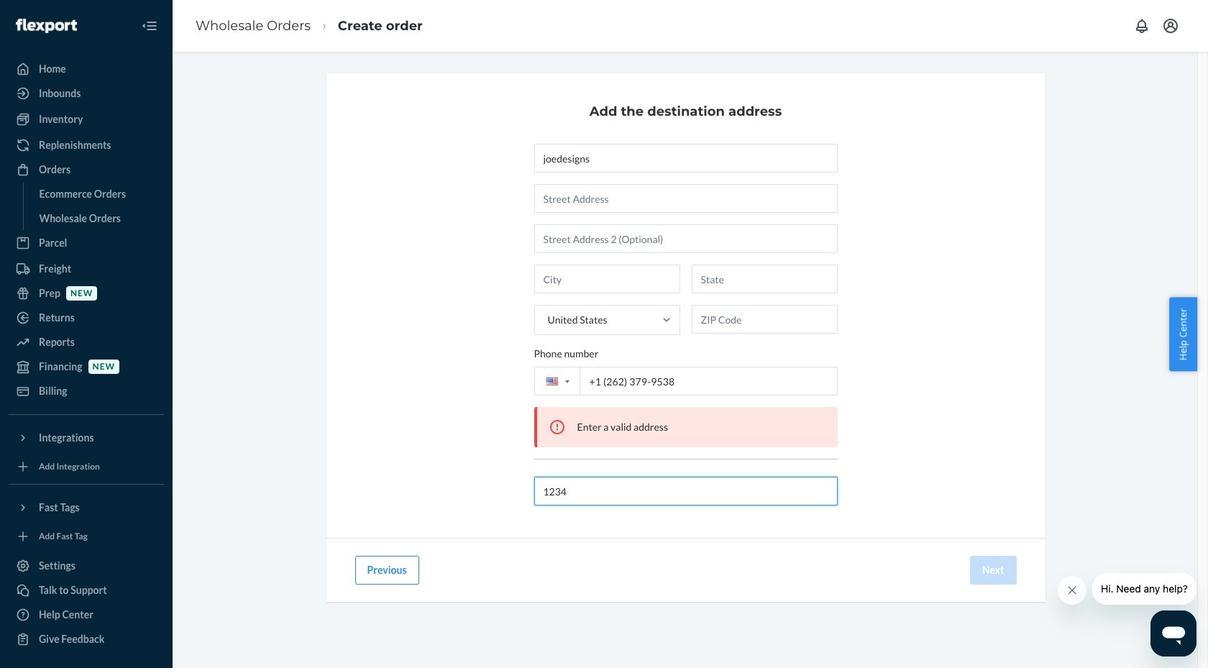 Task type: locate. For each thing, give the bounding box(es) containing it.
breadcrumbs navigation
[[184, 5, 434, 47]]

Company name text field
[[534, 144, 838, 173]]

ZIP Code text field
[[692, 305, 838, 334]]

united states: + 1 image
[[565, 380, 569, 383]]

Street Address 2 (Optional) text field
[[534, 224, 838, 253]]



Task type: vqa. For each thing, say whether or not it's contained in the screenshot.
the Open notifications icon
yes



Task type: describe. For each thing, give the bounding box(es) containing it.
State text field
[[692, 265, 838, 294]]

open notifications image
[[1134, 17, 1151, 35]]

flexport logo image
[[16, 19, 77, 33]]

open account menu image
[[1163, 17, 1180, 35]]

1 (702) 123-4567 telephone field
[[534, 367, 838, 396]]

Street Address text field
[[534, 184, 838, 213]]

close navigation image
[[141, 17, 158, 35]]

PO # (Optional) text field
[[534, 477, 838, 506]]

City text field
[[534, 265, 680, 294]]



